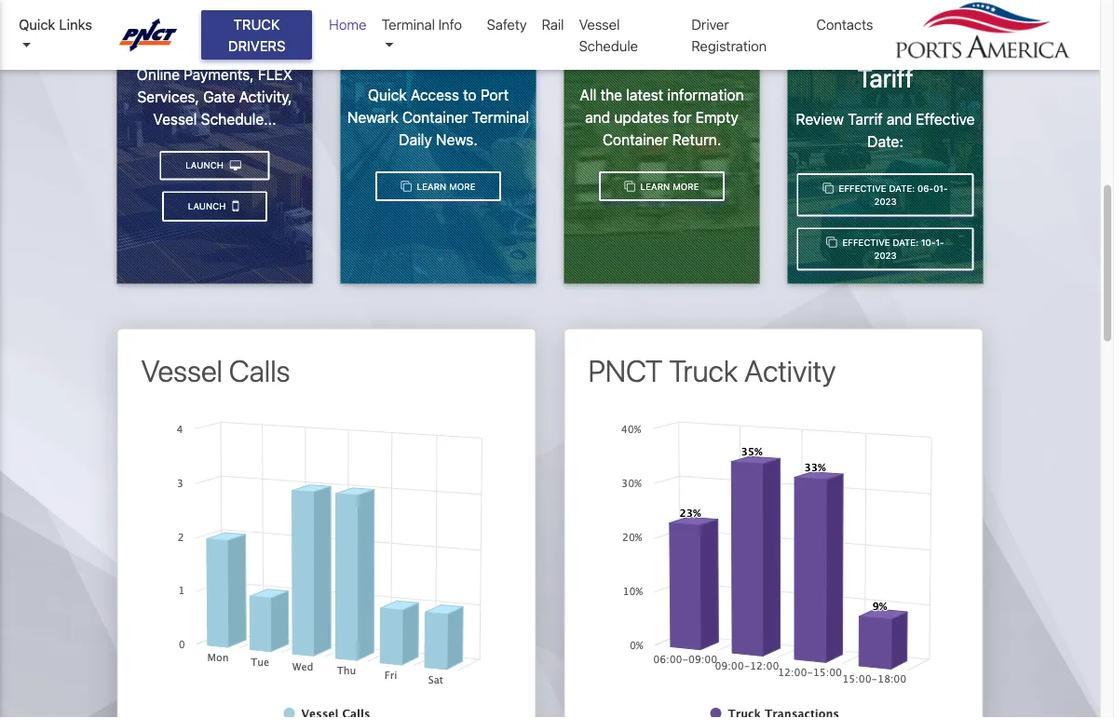 Task type: locate. For each thing, give the bounding box(es) containing it.
launch link
[[160, 151, 270, 181], [162, 192, 267, 222]]

tarrif
[[848, 111, 883, 129]]

learn more down return.
[[638, 181, 700, 192]]

desktop image
[[230, 161, 241, 171]]

contacts
[[817, 16, 874, 33]]

launch for desktop image at the top
[[186, 160, 226, 171]]

learn more link down return.
[[599, 172, 725, 202]]

1 vertical spatial date:
[[890, 183, 916, 194]]

empty
[[586, 38, 658, 69], [696, 109, 739, 127]]

2023 up effective date: 10-1- 2023 "link"
[[875, 196, 897, 207]]

0 horizontal spatial truck
[[234, 16, 280, 33]]

date:
[[868, 133, 904, 151], [890, 183, 916, 194], [893, 237, 919, 248]]

for
[[673, 109, 692, 127]]

0 horizontal spatial learn more
[[415, 181, 476, 192]]

1 vertical spatial terminal
[[472, 109, 530, 127]]

container down access
[[403, 109, 468, 127]]

vessel down services, on the top of page
[[153, 111, 197, 129]]

quick access to port newark container terminal daily news.
[[347, 87, 530, 149]]

effective date: 10-1- 2023
[[840, 237, 945, 261]]

truck inside truck drivers
[[234, 16, 280, 33]]

0 vertical spatial 2023
[[875, 196, 897, 207]]

truck right pnct
[[670, 353, 738, 389]]

all the latest information and updates for empty container return.
[[580, 87, 744, 149]]

1 vertical spatial 2023
[[875, 251, 897, 261]]

home link
[[322, 7, 374, 42]]

launch link up the 'mobile' icon
[[160, 151, 270, 181]]

vessel for vessel calls
[[141, 353, 223, 389]]

1 vertical spatial container
[[603, 132, 669, 149]]

2023 inside effective date: 10-1- 2023
[[875, 251, 897, 261]]

links
[[59, 16, 92, 33]]

0 vertical spatial truck
[[234, 16, 280, 33]]

0 vertical spatial empty
[[586, 38, 658, 69]]

0 vertical spatial date:
[[868, 133, 904, 151]]

1 horizontal spatial learn more link
[[599, 172, 725, 202]]

1 horizontal spatial terminal
[[472, 109, 530, 127]]

launch left desktop image at the top
[[186, 160, 226, 171]]

quick
[[19, 16, 55, 33], [368, 87, 407, 104]]

0 vertical spatial launch link
[[160, 151, 270, 181]]

portal
[[239, 18, 304, 48]]

1 horizontal spatial container
[[603, 132, 669, 149]]

tos web portal
[[126, 18, 304, 48]]

0 vertical spatial terminal
[[382, 16, 435, 33]]

date: down the tarrif
[[868, 133, 904, 151]]

learn more link
[[376, 172, 502, 202], [599, 172, 725, 202]]

learn
[[417, 181, 447, 192], [641, 181, 671, 192]]

1 vertical spatial quick
[[368, 87, 407, 104]]

driver
[[692, 16, 730, 33]]

terminal
[[382, 16, 435, 33], [472, 109, 530, 127]]

daily left news.
[[399, 132, 432, 149]]

date: for 10-
[[893, 237, 919, 248]]

gate
[[203, 88, 235, 106]]

vessel up schedule
[[579, 16, 620, 33]]

2 vertical spatial effective
[[843, 237, 891, 248]]

rail
[[542, 16, 564, 33]]

1 horizontal spatial learn more
[[638, 181, 700, 192]]

2 vertical spatial vessel
[[141, 353, 223, 389]]

0 vertical spatial effective
[[916, 111, 976, 129]]

the
[[601, 87, 623, 104]]

launch
[[186, 160, 226, 171], [188, 201, 229, 212]]

drivers
[[228, 37, 286, 54]]

1 vertical spatial empty
[[696, 109, 739, 127]]

vessel schedule link
[[572, 7, 685, 63]]

learn more
[[415, 181, 476, 192], [638, 181, 700, 192]]

empty up the on the top right of page
[[586, 38, 658, 69]]

learn more link down news.
[[376, 172, 502, 202]]

online
[[137, 66, 180, 84]]

all
[[580, 87, 597, 104]]

quick left links
[[19, 16, 55, 33]]

clone image
[[401, 181, 412, 192]]

01-
[[934, 183, 949, 194]]

more down return.
[[673, 181, 700, 192]]

2023 for 06-
[[875, 196, 897, 207]]

effective for effective date: 10-1- 2023
[[843, 237, 891, 248]]

1 horizontal spatial more
[[673, 181, 700, 192]]

daily inside quick access to port newark container terminal daily news.
[[399, 132, 432, 149]]

clone image left effective date: 06-01- 2023
[[824, 183, 834, 194]]

learn down all the latest information and updates for empty container return. at the top
[[641, 181, 671, 192]]

date: inside review tarrif and effective date:
[[868, 133, 904, 151]]

0 horizontal spatial terminal
[[382, 16, 435, 33]]

1 horizontal spatial learn
[[641, 181, 671, 192]]

review
[[796, 111, 844, 129]]

effective up 01- on the top of page
[[916, 111, 976, 129]]

1 vertical spatial launch
[[188, 201, 229, 212]]

quick links link
[[19, 14, 101, 56]]

daily down terminal info
[[360, 38, 416, 69]]

truck
[[234, 16, 280, 33], [670, 353, 738, 389]]

driver registration link
[[685, 7, 809, 63]]

2 vertical spatial date:
[[893, 237, 919, 248]]

2023 inside effective date: 06-01- 2023
[[875, 196, 897, 207]]

and down all
[[586, 109, 611, 127]]

vessel calls
[[141, 353, 290, 389]]

effective inside effective date: 10-1- 2023
[[843, 237, 891, 248]]

clone image inside "effective date: 06-01- 2023" 'link'
[[824, 183, 834, 194]]

effective
[[916, 111, 976, 129], [839, 183, 887, 194], [843, 237, 891, 248]]

clone image
[[625, 181, 635, 192], [824, 183, 834, 194], [827, 238, 838, 248]]

terminal down port
[[472, 109, 530, 127]]

terminal inside quick access to port newark container terminal daily news.
[[472, 109, 530, 127]]

1 vertical spatial effective
[[839, 183, 887, 194]]

learn right clone image
[[417, 181, 447, 192]]

launch left the 'mobile' icon
[[188, 201, 229, 212]]

1-
[[936, 237, 945, 248]]

clone image inside learn more link
[[625, 181, 635, 192]]

information
[[668, 87, 744, 104]]

1 learn from the left
[[417, 181, 447, 192]]

effective down review tarrif and effective date:
[[839, 183, 887, 194]]

clone image for all the latest information and updates for empty container return.
[[625, 181, 635, 192]]

quick links
[[19, 16, 92, 33]]

and right the tarrif
[[887, 111, 912, 129]]

terminal up daily updates
[[382, 16, 435, 33]]

empty inside all the latest information and updates for empty container return.
[[696, 109, 739, 127]]

1 2023 from the top
[[875, 196, 897, 207]]

more
[[449, 181, 476, 192], [673, 181, 700, 192]]

pnct
[[589, 353, 663, 389]]

effective inside effective date: 06-01- 2023
[[839, 183, 887, 194]]

online payments, flex services, gate activity, vessel schedule...
[[137, 66, 293, 129]]

activity
[[745, 353, 836, 389]]

date: inside effective date: 10-1- 2023
[[893, 237, 919, 248]]

0 vertical spatial vessel
[[579, 16, 620, 33]]

review tarrif and effective date:
[[796, 111, 976, 151]]

0 horizontal spatial container
[[403, 109, 468, 127]]

1 vertical spatial launch link
[[162, 192, 267, 222]]

1 horizontal spatial empty
[[696, 109, 739, 127]]

and
[[586, 109, 611, 127], [887, 111, 912, 129]]

date: left 06-
[[890, 183, 916, 194]]

launch link down desktop image at the top
[[162, 192, 267, 222]]

2 more from the left
[[673, 181, 700, 192]]

clone image for review tarrif and effective date:
[[824, 183, 834, 194]]

0 horizontal spatial and
[[586, 109, 611, 127]]

updates
[[615, 109, 669, 127]]

1 horizontal spatial quick
[[368, 87, 407, 104]]

empty down information at top
[[696, 109, 739, 127]]

0 vertical spatial launch
[[186, 160, 226, 171]]

effective down "effective date: 06-01- 2023" 'link'
[[843, 237, 891, 248]]

registration
[[692, 37, 767, 54]]

1 learn more from the left
[[415, 181, 476, 192]]

0 vertical spatial quick
[[19, 16, 55, 33]]

date: inside effective date: 06-01- 2023
[[890, 183, 916, 194]]

vessel for vessel schedule
[[579, 16, 620, 33]]

1 horizontal spatial and
[[887, 111, 912, 129]]

learn more right clone image
[[415, 181, 476, 192]]

2023 down "effective date: 06-01- 2023" 'link'
[[875, 251, 897, 261]]

0 horizontal spatial quick
[[19, 16, 55, 33]]

1 vertical spatial vessel
[[153, 111, 197, 129]]

truck up drivers
[[234, 16, 280, 33]]

0 horizontal spatial learn more link
[[376, 172, 502, 202]]

more down news.
[[449, 181, 476, 192]]

date: left 10-
[[893, 237, 919, 248]]

container down "updates" at the top
[[603, 132, 669, 149]]

0 horizontal spatial more
[[449, 181, 476, 192]]

0 vertical spatial container
[[403, 109, 468, 127]]

driver registration
[[692, 16, 767, 54]]

1 horizontal spatial truck
[[670, 353, 738, 389]]

port
[[481, 87, 509, 104]]

2023
[[875, 196, 897, 207], [875, 251, 897, 261]]

quick up newark
[[368, 87, 407, 104]]

quick inside quick access to port newark container terminal daily news.
[[368, 87, 407, 104]]

0 horizontal spatial learn
[[417, 181, 447, 192]]

clone image down "updates" at the top
[[625, 181, 635, 192]]

vessel left calls
[[141, 353, 223, 389]]

2 learn from the left
[[641, 181, 671, 192]]

effective inside review tarrif and effective date:
[[916, 111, 976, 129]]

1 vertical spatial daily
[[399, 132, 432, 149]]

daily
[[360, 38, 416, 69], [399, 132, 432, 149]]

clone image left effective date: 10-1- 2023
[[827, 238, 838, 248]]

quick for access
[[368, 87, 407, 104]]

effective date: 06-01- 2023 link
[[797, 174, 975, 217]]

container
[[403, 109, 468, 127], [603, 132, 669, 149]]

vessel
[[579, 16, 620, 33], [153, 111, 197, 129], [141, 353, 223, 389]]

vessel inside vessel schedule
[[579, 16, 620, 33]]

quick for links
[[19, 16, 55, 33]]

2 2023 from the top
[[875, 251, 897, 261]]

empty return
[[586, 38, 738, 69]]



Task type: vqa. For each thing, say whether or not it's contained in the screenshot.
the Effective Date: 10-1- 2023 'link'
yes



Task type: describe. For each thing, give the bounding box(es) containing it.
effective date: 10-1- 2023 link
[[797, 228, 975, 271]]

1 more from the left
[[449, 181, 476, 192]]

return.
[[673, 132, 722, 149]]

2023 for 10-
[[875, 251, 897, 261]]

schedule
[[579, 37, 639, 54]]

contacts link
[[809, 7, 881, 42]]

pnct truck activity
[[589, 353, 836, 389]]

latest
[[627, 87, 664, 104]]

learn for first learn more link from right
[[641, 181, 671, 192]]

1 vertical spatial truck
[[670, 353, 738, 389]]

0 horizontal spatial empty
[[586, 38, 658, 69]]

terminal info link
[[374, 7, 480, 63]]

web
[[181, 18, 233, 48]]

daily updates
[[360, 38, 517, 69]]

2 learn more from the left
[[638, 181, 700, 192]]

effective for effective date: 06-01- 2023
[[839, 183, 887, 194]]

payments,
[[184, 66, 254, 84]]

2 learn more link from the left
[[599, 172, 725, 202]]

container inside quick access to port newark container terminal daily news.
[[403, 109, 468, 127]]

launch for the 'mobile' icon
[[188, 201, 229, 212]]

truck drivers
[[228, 16, 286, 54]]

to
[[463, 87, 477, 104]]

vessel schedule
[[579, 16, 639, 54]]

date: for 06-
[[890, 183, 916, 194]]

truck drivers link
[[201, 10, 312, 60]]

safety link
[[480, 7, 535, 42]]

services,
[[137, 88, 199, 106]]

schedule...
[[201, 111, 276, 129]]

effective date: 06-01- 2023
[[837, 183, 949, 207]]

calls
[[229, 353, 290, 389]]

tos
[[126, 18, 176, 48]]

rail link
[[535, 7, 572, 42]]

safety
[[487, 16, 527, 33]]

updates
[[422, 38, 517, 69]]

info
[[439, 16, 462, 33]]

and inside review tarrif and effective date:
[[887, 111, 912, 129]]

06-
[[918, 183, 934, 194]]

container inside all the latest information and updates for empty container return.
[[603, 132, 669, 149]]

terminal info
[[382, 16, 462, 33]]

mobile image
[[232, 199, 239, 214]]

home
[[329, 16, 367, 33]]

return
[[664, 38, 738, 69]]

flex
[[258, 66, 293, 84]]

learn for second learn more link from the right
[[417, 181, 447, 192]]

1 learn more link from the left
[[376, 172, 502, 202]]

vessel inside the 'online payments, flex services, gate activity, vessel schedule...'
[[153, 111, 197, 129]]

and inside all the latest information and updates for empty container return.
[[586, 109, 611, 127]]

news.
[[436, 132, 478, 149]]

access
[[411, 87, 459, 104]]

0 vertical spatial daily
[[360, 38, 416, 69]]

activity,
[[239, 88, 292, 106]]

clone image inside effective date: 10-1- 2023 "link"
[[827, 238, 838, 248]]

10-
[[922, 237, 936, 248]]

newark
[[347, 109, 399, 127]]



